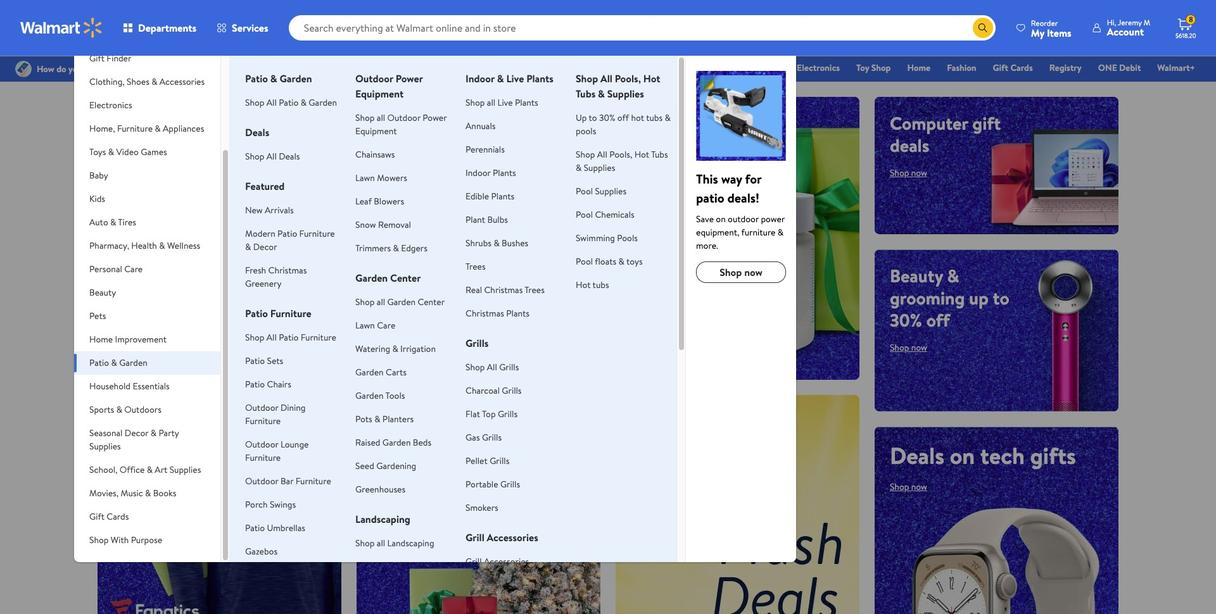Task type: locate. For each thing, give the bounding box(es) containing it.
shrubs
[[466, 237, 492, 250]]

fashion link
[[942, 61, 983, 75]]

to inside up to 25% off sports-fan gear
[[147, 288, 168, 319]]

outdoor up porch
[[245, 475, 279, 488]]

gift cards down "my"
[[993, 61, 1034, 74]]

shop inside christmas shop link
[[761, 61, 781, 74]]

1 vertical spatial pool
[[576, 209, 593, 221]]

& inside 'dropdown button'
[[111, 357, 117, 369]]

bar
[[281, 475, 294, 488]]

beauty for beauty
[[89, 286, 116, 299]]

1 vertical spatial cards
[[107, 511, 129, 524]]

0 horizontal spatial trees
[[466, 260, 486, 273]]

garden inside 'dropdown button'
[[119, 357, 148, 369]]

1 vertical spatial hot
[[635, 148, 650, 161]]

off for up to 30% off seasonal decor
[[456, 409, 480, 434]]

all
[[487, 96, 496, 109], [377, 112, 385, 124], [377, 296, 385, 309], [377, 537, 385, 550]]

pool supplies
[[576, 185, 627, 198]]

1 vertical spatial home
[[89, 333, 113, 346]]

1 vertical spatial electronics
[[89, 99, 132, 112]]

1 horizontal spatial gift cards
[[993, 61, 1034, 74]]

0 horizontal spatial essentials
[[133, 380, 170, 393]]

1 grill from the top
[[466, 531, 485, 545]]

off inside beauty & grooming up to 30% off
[[927, 308, 951, 332]]

furniture inside home, furniture & appliances dropdown button
[[117, 122, 153, 135]]

patio up "household"
[[89, 357, 109, 369]]

0 horizontal spatial seed
[[356, 460, 374, 473]]

gift down walmart site-wide search box
[[661, 61, 676, 74]]

0 vertical spatial tubs
[[647, 112, 663, 124]]

all down outdoor power equipment
[[377, 112, 385, 124]]

to inside up to 30% off hot tubs & pools
[[589, 112, 597, 124]]

gift
[[89, 52, 105, 65], [661, 61, 676, 74], [993, 61, 1009, 74], [89, 511, 105, 524]]

gift finder button
[[74, 47, 221, 70]]

0 horizontal spatial deals
[[113, 133, 152, 158]]

now for beauty & grooming up to 30% off
[[912, 341, 928, 354]]

0 horizontal spatial electronics
[[89, 99, 132, 112]]

garden carts link
[[356, 366, 407, 379]]

off for up to 65% off
[[739, 409, 769, 440]]

outdoor inside outdoor lounge furniture
[[245, 439, 279, 451]]

3 pool from the top
[[576, 255, 593, 268]]

hot up hot
[[644, 72, 661, 86]]

0 vertical spatial 30%
[[600, 112, 616, 124]]

indoor plants
[[466, 167, 516, 179]]

pool up pool chemicals
[[576, 185, 593, 198]]

smokers link
[[466, 502, 499, 515]]

swings
[[270, 499, 296, 511]]

plants up "bulbs"
[[492, 190, 515, 203]]

1 horizontal spatial finder
[[679, 61, 704, 74]]

supplies up the chemicals
[[595, 185, 627, 198]]

finder left christmas shop link
[[679, 61, 704, 74]]

2 pool from the top
[[576, 209, 593, 221]]

power up 'shop all outdoor power equipment' link
[[396, 72, 423, 86]]

care up watering & irrigation link on the bottom left
[[377, 319, 396, 332]]

grills right gas
[[482, 432, 502, 444]]

all for outdoor
[[377, 112, 385, 124]]

seed right grass
[[379, 561, 398, 574]]

pool left floats
[[576, 255, 593, 268]]

off left top
[[456, 409, 480, 434]]

deals inside great home deals
[[113, 133, 152, 158]]

0 horizontal spatial decor
[[125, 427, 149, 440]]

shop all patio & garden link
[[245, 96, 337, 109]]

care for personal care
[[124, 263, 143, 276]]

grass
[[356, 561, 377, 574]]

& inside beauty & grooming up to 30% off
[[948, 263, 960, 288]]

off left up
[[927, 308, 951, 332]]

deals for great
[[113, 133, 152, 158]]

cards up with
[[107, 511, 129, 524]]

finder inside dropdown button
[[107, 52, 131, 65]]

gift finder inside dropdown button
[[89, 52, 131, 65]]

beauty inside beauty & grooming up to 30% off
[[890, 263, 944, 288]]

0 horizontal spatial home
[[89, 333, 113, 346]]

1 vertical spatial 30%
[[890, 308, 923, 332]]

up inside up to 30% off seasonal decor
[[372, 409, 394, 434]]

1 horizontal spatial beauty
[[890, 263, 944, 288]]

modern patio furniture & decor
[[245, 228, 335, 254]]

pools
[[576, 125, 597, 138]]

gift right fashion
[[993, 61, 1009, 74]]

up to 30% off seasonal decor
[[372, 409, 485, 456]]

live down indoor & live plants
[[498, 96, 513, 109]]

now for deals on tech gifts
[[912, 481, 928, 493]]

gift cards
[[993, 61, 1034, 74], [89, 511, 129, 524]]

decor inside modern patio furniture & decor
[[253, 241, 277, 254]]

outdoor lounge furniture
[[245, 439, 309, 465]]

deals!
[[728, 189, 760, 207]]

gift cards inside "link"
[[993, 61, 1034, 74]]

1 horizontal spatial home
[[908, 61, 931, 74]]

home inside home link
[[908, 61, 931, 74]]

0 horizontal spatial finder
[[107, 52, 131, 65]]

shop now link for computer gift deals
[[890, 167, 928, 179]]

pool chemicals
[[576, 209, 635, 221]]

gift finder for the gift finder link
[[661, 61, 704, 74]]

departments
[[138, 21, 197, 35]]

decor down modern
[[253, 241, 277, 254]]

furniture down dining
[[245, 415, 281, 428]]

shop inside the "shop now" link
[[387, 342, 412, 358]]

toys
[[627, 255, 643, 268]]

power left annuals
[[423, 112, 447, 124]]

1 vertical spatial seed
[[379, 561, 398, 574]]

0 horizontal spatial patio & garden
[[89, 357, 148, 369]]

equipment inside outdoor power equipment
[[356, 87, 404, 101]]

finder for the gift finder link
[[679, 61, 704, 74]]

shop all patio & garden
[[245, 96, 337, 109]]

plants for christmas plants
[[507, 307, 530, 320]]

seed gardening
[[356, 460, 417, 473]]

1 vertical spatial patio & garden
[[89, 357, 148, 369]]

equipment up 'shop all outdoor power equipment' link
[[356, 87, 404, 101]]

furniture down patio furniture
[[301, 331, 336, 344]]

1 pool from the top
[[576, 185, 593, 198]]

grill down smokers "link"
[[466, 531, 485, 545]]

deals inside computer gift deals
[[890, 133, 930, 158]]

shop now for all new savings
[[387, 342, 436, 358]]

more.
[[697, 240, 719, 252]]

& inside up to 30% off hot tubs & pools
[[665, 112, 671, 124]]

all inside shop all outdoor power equipment
[[377, 112, 385, 124]]

off left hot
[[618, 112, 629, 124]]

1 horizontal spatial care
[[377, 319, 396, 332]]

outdoor bar furniture
[[245, 475, 331, 488]]

on left tech
[[950, 440, 975, 472]]

tubs
[[576, 87, 596, 101], [652, 148, 668, 161]]

0 vertical spatial shop all pools, hot tubs & supplies
[[576, 72, 661, 101]]

essentials down "search" search field
[[607, 61, 644, 74]]

2 equipment from the top
[[356, 125, 397, 138]]

1 vertical spatial landscaping
[[388, 537, 434, 550]]

gift cards button
[[74, 506, 221, 529]]

care inside personal care dropdown button
[[124, 263, 143, 276]]

0 vertical spatial power
[[396, 72, 423, 86]]

2 vertical spatial 30%
[[419, 409, 452, 434]]

outdoor for outdoor lounge furniture
[[245, 439, 279, 451]]

0 vertical spatial cards
[[1011, 61, 1034, 74]]

1 vertical spatial essentials
[[133, 380, 170, 393]]

christmas inside fresh christmas greenery
[[268, 264, 307, 277]]

2 indoor from the top
[[466, 167, 491, 179]]

accessories down smokers
[[484, 556, 529, 568]]

tubs down floats
[[593, 279, 609, 292]]

1 vertical spatial grill
[[466, 556, 482, 568]]

search icon image
[[978, 23, 989, 33]]

grill accessories down smokers
[[466, 556, 529, 568]]

cards inside dropdown button
[[107, 511, 129, 524]]

1 vertical spatial lawn
[[356, 319, 375, 332]]

trees up real
[[466, 260, 486, 273]]

shop all deals link
[[245, 150, 300, 163]]

0 vertical spatial equipment
[[356, 87, 404, 101]]

2 shop all pools, hot tubs & supplies from the top
[[576, 148, 668, 174]]

1 horizontal spatial cards
[[1011, 61, 1034, 74]]

1 horizontal spatial patio & garden
[[245, 72, 312, 86]]

1 vertical spatial tubs
[[652, 148, 668, 161]]

snow removal link
[[356, 219, 411, 231]]

cards for gift cards "link"
[[1011, 61, 1034, 74]]

grills right portable
[[501, 479, 520, 491]]

1 horizontal spatial on
[[950, 440, 975, 472]]

all for the shop all patio furniture link
[[267, 331, 277, 344]]

shop all pools, hot tubs & supplies up "pool supplies" link
[[576, 148, 668, 174]]

0 vertical spatial grill accessories
[[466, 531, 539, 545]]

1 vertical spatial tubs
[[593, 279, 609, 292]]

gift inside "link"
[[993, 61, 1009, 74]]

flat top grills
[[466, 408, 518, 421]]

lawn for lawn care
[[356, 319, 375, 332]]

shop all patio furniture
[[245, 331, 336, 344]]

0 horizontal spatial beauty
[[89, 286, 116, 299]]

shop now link for beauty & grooming up to 30% off
[[890, 341, 928, 354]]

1 horizontal spatial tubs
[[647, 112, 663, 124]]

patio & garden up shop all patio & garden
[[245, 72, 312, 86]]

1 vertical spatial indoor
[[466, 167, 491, 179]]

shop all grills link
[[466, 361, 519, 374]]

0 horizontal spatial tubs
[[576, 87, 596, 101]]

grocery
[[566, 61, 597, 74]]

school,
[[89, 464, 118, 477]]

grill down smokers
[[466, 556, 482, 568]]

furniture left snow
[[300, 228, 335, 240]]

grass seed
[[356, 561, 398, 574]]

home inside home improvement dropdown button
[[89, 333, 113, 346]]

household essentials button
[[74, 375, 221, 399]]

watering
[[356, 343, 390, 356]]

charcoal grills link
[[466, 385, 522, 397]]

pools, up hot
[[615, 72, 641, 86]]

1 lawn from the top
[[356, 172, 375, 184]]

plants for indoor plants
[[493, 167, 516, 179]]

supplies up "pool supplies" link
[[584, 162, 616, 174]]

center left real
[[418, 296, 445, 309]]

greenhouses link
[[356, 484, 406, 496]]

toys & video games button
[[74, 141, 221, 164]]

0 vertical spatial decor
[[253, 241, 277, 254]]

center up shop all garden center
[[390, 271, 421, 285]]

m
[[1144, 17, 1151, 28]]

home link
[[902, 61, 937, 75]]

all up grass seed link
[[377, 537, 385, 550]]

finder for the gift finder dropdown button at top
[[107, 52, 131, 65]]

all for shop all pools, hot tubs & supplies link
[[598, 148, 608, 161]]

home left fashion link
[[908, 61, 931, 74]]

electronics for 'electronics' link at the top right
[[797, 61, 840, 74]]

2 vertical spatial pool
[[576, 255, 593, 268]]

1 horizontal spatial seed
[[379, 561, 398, 574]]

1 horizontal spatial deals
[[890, 133, 930, 158]]

gift cards for gift cards dropdown button at bottom left
[[89, 511, 129, 524]]

all for shop all deals link
[[267, 150, 277, 163]]

patio up shop all patio & garden
[[245, 72, 268, 86]]

1 vertical spatial trees
[[525, 284, 545, 297]]

electronics for electronics "dropdown button"
[[89, 99, 132, 112]]

30% inside up to 30% off seasonal decor
[[419, 409, 452, 434]]

1 shop all pools, hot tubs & supplies from the top
[[576, 72, 661, 101]]

indoor up the "edible"
[[466, 167, 491, 179]]

off for up to 30% off hot tubs & pools
[[618, 112, 629, 124]]

1 vertical spatial care
[[377, 319, 396, 332]]

christmas plants
[[466, 307, 530, 320]]

30% inside up to 30% off hot tubs & pools
[[600, 112, 616, 124]]

1 deals from the left
[[113, 133, 152, 158]]

christmas down real
[[466, 307, 504, 320]]

shop now
[[890, 167, 928, 179], [720, 266, 763, 279], [890, 341, 928, 354], [387, 342, 436, 358], [113, 357, 150, 369], [372, 465, 409, 478], [890, 481, 928, 493]]

1 vertical spatial decor
[[125, 427, 149, 440]]

way
[[722, 170, 743, 188]]

seed
[[356, 460, 374, 473], [379, 561, 398, 574]]

1 indoor from the top
[[466, 72, 495, 86]]

essentials down patio & garden 'dropdown button'
[[133, 380, 170, 393]]

plants down indoor & live plants
[[515, 96, 539, 109]]

1 vertical spatial gift cards
[[89, 511, 129, 524]]

0 horizontal spatial on
[[716, 213, 726, 226]]

30% for up to 30% off hot tubs & pools
[[600, 112, 616, 124]]

shop all pools, hot tubs & supplies link
[[576, 148, 668, 174]]

deals
[[528, 61, 549, 74], [245, 125, 270, 139], [279, 150, 300, 163], [890, 440, 945, 472]]

pool floats & toys link
[[576, 255, 643, 268]]

plants up 'edible plants' link
[[493, 167, 516, 179]]

accessories inside dropdown button
[[160, 75, 205, 88]]

0 horizontal spatial tubs
[[593, 279, 609, 292]]

0 vertical spatial pool
[[576, 185, 593, 198]]

1 vertical spatial shop all pools, hot tubs & supplies
[[576, 148, 668, 174]]

seasonal
[[89, 427, 123, 440]]

to for decor
[[399, 409, 415, 434]]

shop with purpose button
[[74, 529, 221, 553]]

0 vertical spatial patio & garden
[[245, 72, 312, 86]]

shop now link
[[890, 167, 928, 179], [697, 262, 787, 283], [372, 334, 451, 365], [890, 341, 928, 354], [113, 357, 150, 369], [372, 465, 409, 478], [890, 481, 928, 493]]

gift finder up clothing,
[[89, 52, 131, 65]]

outdoor up 'shop all outdoor power equipment' link
[[356, 72, 394, 86]]

christmas
[[720, 61, 759, 74], [268, 264, 307, 277], [484, 284, 523, 297], [466, 307, 504, 320]]

1 vertical spatial live
[[498, 96, 513, 109]]

outdoors
[[124, 404, 162, 416]]

outdoor inside outdoor dining furniture
[[245, 402, 279, 414]]

all for indoor
[[487, 96, 496, 109]]

beauty for beauty & grooming up to 30% off
[[890, 263, 944, 288]]

all for the shop all patio & garden link
[[267, 96, 277, 109]]

electronics left toy
[[797, 61, 840, 74]]

up for up to 30% off hot tubs & pools
[[576, 112, 587, 124]]

landscaping up shop all landscaping link
[[356, 513, 411, 527]]

accessories up the home
[[160, 75, 205, 88]]

up inside up to 30% off hot tubs & pools
[[576, 112, 587, 124]]

0 vertical spatial care
[[124, 263, 143, 276]]

0 vertical spatial home
[[908, 61, 931, 74]]

gift down movies,
[[89, 511, 105, 524]]

all up lawn care link
[[377, 296, 385, 309]]

care for lawn care
[[377, 319, 396, 332]]

0 vertical spatial pools,
[[615, 72, 641, 86]]

0 vertical spatial grill
[[466, 531, 485, 545]]

off inside up to 30% off seasonal decor
[[456, 409, 480, 434]]

tubs right hot
[[647, 112, 663, 124]]

pools
[[617, 232, 638, 245]]

power inside shop all outdoor power equipment
[[423, 112, 447, 124]]

to inside up to 30% off seasonal decor
[[399, 409, 415, 434]]

off inside up to 25% off sports-fan gear
[[220, 288, 250, 319]]

hot down up to 30% off hot tubs & pools
[[635, 148, 650, 161]]

bushes
[[502, 237, 529, 250]]

gift cards for gift cards "link"
[[993, 61, 1034, 74]]

decor down outdoors on the left of the page
[[125, 427, 149, 440]]

shop
[[761, 61, 781, 74], [872, 61, 891, 74], [576, 72, 598, 86], [245, 96, 265, 109], [466, 96, 485, 109], [356, 112, 375, 124], [576, 148, 595, 161], [245, 150, 265, 163], [890, 167, 910, 179], [720, 266, 742, 279], [356, 296, 375, 309], [245, 331, 265, 344], [890, 341, 910, 354], [387, 342, 412, 358], [113, 357, 132, 369], [466, 361, 485, 374], [372, 465, 391, 478], [890, 481, 910, 493], [89, 534, 109, 547], [356, 537, 375, 550]]

with
[[111, 534, 129, 547]]

2 grill accessories from the top
[[466, 556, 529, 568]]

new arrivals
[[245, 204, 294, 217]]

gazebos link
[[245, 546, 278, 558]]

0 vertical spatial hot
[[644, 72, 661, 86]]

christmas plants link
[[466, 307, 530, 320]]

outdoor inside outdoor power equipment
[[356, 72, 394, 86]]

0 vertical spatial trees
[[466, 260, 486, 273]]

gift cards down movies,
[[89, 511, 129, 524]]

1 horizontal spatial electronics
[[797, 61, 840, 74]]

tubs inside up to 30% off hot tubs & pools
[[647, 112, 663, 124]]

1 horizontal spatial decor
[[253, 241, 277, 254]]

lawn up watering
[[356, 319, 375, 332]]

0 horizontal spatial gift finder
[[89, 52, 131, 65]]

1 horizontal spatial 30%
[[600, 112, 616, 124]]

0 vertical spatial accessories
[[160, 75, 205, 88]]

patio down arrivals
[[278, 228, 297, 240]]

supplies
[[608, 87, 644, 101], [584, 162, 616, 174], [595, 185, 627, 198], [89, 440, 121, 453], [170, 464, 201, 477]]

all new savings
[[372, 279, 569, 321]]

hi, jeremy m account
[[1108, 17, 1151, 39]]

outdoor inside shop all outdoor power equipment
[[388, 112, 421, 124]]

landscaping
[[356, 513, 411, 527], [388, 537, 434, 550]]

plants
[[527, 72, 554, 86], [515, 96, 539, 109], [493, 167, 516, 179], [492, 190, 515, 203], [507, 307, 530, 320]]

equipment,
[[697, 226, 740, 239]]

off down fresh
[[220, 288, 250, 319]]

off right 65%
[[739, 409, 769, 440]]

0 vertical spatial indoor
[[466, 72, 495, 86]]

8 $618.20
[[1176, 14, 1197, 40]]

30%
[[600, 112, 616, 124], [890, 308, 923, 332], [419, 409, 452, 434]]

0 horizontal spatial 30%
[[419, 409, 452, 434]]

tubs down grocery on the left top
[[576, 87, 596, 101]]

up inside up to 25% off sports-fan gear
[[113, 288, 142, 319]]

beauty inside dropdown button
[[89, 286, 116, 299]]

christmas right the gift finder link
[[720, 61, 759, 74]]

patio & garden up "household"
[[89, 357, 148, 369]]

outdoor left lounge
[[245, 439, 279, 451]]

0 vertical spatial electronics
[[797, 61, 840, 74]]

on inside this way for patio deals! save on outdoor power equipment, furniture & more.
[[716, 213, 726, 226]]

patio sets link
[[245, 355, 283, 368]]

christmas up greenery at the top of page
[[268, 264, 307, 277]]

jeremy
[[1119, 17, 1143, 28]]

on up equipment,
[[716, 213, 726, 226]]

0 vertical spatial lawn
[[356, 172, 375, 184]]

1 equipment from the top
[[356, 87, 404, 101]]

1 vertical spatial grill accessories
[[466, 556, 529, 568]]

0 vertical spatial seed
[[356, 460, 374, 473]]

electronics inside "dropdown button"
[[89, 99, 132, 112]]

now for up to 30% off seasonal decor
[[393, 465, 409, 478]]

2 lawn from the top
[[356, 319, 375, 332]]

0 vertical spatial essentials
[[607, 61, 644, 74]]

furniture up toys & video games
[[117, 122, 153, 135]]

1 vertical spatial power
[[423, 112, 447, 124]]

lawn care link
[[356, 319, 396, 332]]

up for up to 65% off
[[631, 409, 660, 440]]

gift finder down walmart site-wide search box
[[661, 61, 704, 74]]

0 horizontal spatial cards
[[107, 511, 129, 524]]

perennials link
[[466, 143, 505, 156]]

grills
[[466, 337, 489, 350], [500, 361, 519, 374], [502, 385, 522, 397], [498, 408, 518, 421], [482, 432, 502, 444], [490, 455, 510, 468], [501, 479, 520, 491]]

grills up charcoal grills
[[500, 361, 519, 374]]

0 vertical spatial on
[[716, 213, 726, 226]]

all up annuals
[[487, 96, 496, 109]]

hot down pool floats & toys
[[576, 279, 591, 292]]

shop all pools, hot tubs & supplies up hot
[[576, 72, 661, 101]]

grills up shop all grills
[[466, 337, 489, 350]]

outdoor for outdoor dining furniture
[[245, 402, 279, 414]]

seed down raised
[[356, 460, 374, 473]]

shop inside shop all pools, hot tubs & supplies link
[[576, 148, 595, 161]]

annuals
[[466, 120, 496, 132]]

gift cards inside dropdown button
[[89, 511, 129, 524]]

pool for pool floats & toys
[[576, 255, 593, 268]]

finder up clothing,
[[107, 52, 131, 65]]

gift up clothing,
[[89, 52, 105, 65]]

1 horizontal spatial gift finder
[[661, 61, 704, 74]]

furniture up bar
[[245, 452, 281, 465]]

care
[[124, 263, 143, 276], [377, 319, 396, 332]]

grills right charcoal
[[502, 385, 522, 397]]

pools, down up to 30% off hot tubs & pools 'link'
[[610, 148, 633, 161]]

outdoor down outdoor power equipment
[[388, 112, 421, 124]]

cards inside "link"
[[1011, 61, 1034, 74]]

& inside seasonal decor & party supplies
[[151, 427, 157, 440]]

furniture inside modern patio furniture & decor
[[300, 228, 335, 240]]

up
[[576, 112, 587, 124], [113, 288, 142, 319], [631, 409, 660, 440], [372, 409, 394, 434]]

home down pets
[[89, 333, 113, 346]]

supplies down seasonal
[[89, 440, 121, 453]]

outdoor
[[728, 213, 759, 226]]

1 vertical spatial equipment
[[356, 125, 397, 138]]

0 vertical spatial gift cards
[[993, 61, 1034, 74]]

plants down real christmas trees
[[507, 307, 530, 320]]

purpose
[[131, 534, 162, 547]]

2 deals from the left
[[890, 133, 930, 158]]

& inside this way for patio deals! save on outdoor power equipment, furniture & more.
[[778, 226, 784, 239]]

1 horizontal spatial essentials
[[607, 61, 644, 74]]

2 horizontal spatial 30%
[[890, 308, 923, 332]]

off inside up to 30% off hot tubs & pools
[[618, 112, 629, 124]]

supplies up hot
[[608, 87, 644, 101]]

baby button
[[74, 164, 221, 188]]

now
[[912, 167, 928, 179], [745, 266, 763, 279], [912, 341, 928, 354], [415, 342, 436, 358], [134, 357, 150, 369], [393, 465, 409, 478], [912, 481, 928, 493]]

0 horizontal spatial care
[[124, 263, 143, 276]]

0 vertical spatial live
[[507, 72, 524, 86]]

0 horizontal spatial gift cards
[[89, 511, 129, 524]]

care down the health
[[124, 263, 143, 276]]

1 horizontal spatial trees
[[525, 284, 545, 297]]

30% for up to 30% off seasonal decor
[[419, 409, 452, 434]]

all for 'shop all grills' link
[[487, 361, 497, 374]]



Task type: describe. For each thing, give the bounding box(es) containing it.
gift for the gift finder link
[[661, 61, 676, 74]]

greenery
[[245, 278, 282, 290]]

furniture
[[742, 226, 776, 239]]

deals on tech gifts
[[890, 440, 1077, 472]]

toy shop
[[857, 61, 891, 74]]

shop now for up to 25% off sports-fan gear
[[113, 357, 150, 369]]

patio & garden button
[[74, 352, 221, 375]]

sports-
[[113, 316, 183, 348]]

plants left grocery on the left top
[[527, 72, 554, 86]]

lawn mowers
[[356, 172, 408, 184]]

now for computer gift deals
[[912, 167, 928, 179]]

1 grill accessories from the top
[[466, 531, 539, 545]]

furniture right bar
[[296, 475, 331, 488]]

& inside "dropdown button"
[[116, 404, 122, 416]]

supplies inside seasonal decor & party supplies
[[89, 440, 121, 453]]

swimming pools link
[[576, 232, 638, 245]]

essentials inside household essentials dropdown button
[[133, 380, 170, 393]]

patio chairs link
[[245, 378, 291, 391]]

baby
[[89, 169, 108, 182]]

up to 30% off hot tubs & pools link
[[576, 112, 671, 138]]

christmas up christmas plants "link"
[[484, 284, 523, 297]]

& inside modern patio furniture & decor
[[245, 241, 251, 254]]

grill accessories link
[[466, 556, 529, 568]]

pool for pool chemicals
[[576, 209, 593, 221]]

pets
[[89, 310, 106, 323]]

sports & outdoors button
[[74, 399, 221, 422]]

furniture inside outdoor dining furniture
[[245, 415, 281, 428]]

shop all deals
[[245, 150, 300, 163]]

1 vertical spatial on
[[950, 440, 975, 472]]

grills right pellet
[[490, 455, 510, 468]]

Walmart Site-Wide search field
[[289, 15, 996, 41]]

art
[[155, 464, 168, 477]]

off for up to 25% off sports-fan gear
[[220, 288, 250, 319]]

shop now link for up to 30% off seasonal decor
[[372, 465, 409, 478]]

pharmacy, health & wellness
[[89, 240, 200, 252]]

patio inside modern patio furniture & decor
[[278, 228, 297, 240]]

up to 30% off hot tubs & pools
[[576, 112, 671, 138]]

one debit
[[1099, 61, 1142, 74]]

garden carts
[[356, 366, 407, 379]]

seasonal decor & party supplies button
[[74, 422, 221, 459]]

party
[[159, 427, 179, 440]]

blowers
[[374, 195, 404, 208]]

power inside outdoor power equipment
[[396, 72, 423, 86]]

to inside beauty & grooming up to 30% off
[[993, 286, 1010, 310]]

my
[[1032, 26, 1045, 40]]

lawn for lawn mowers
[[356, 172, 375, 184]]

to for fan
[[147, 288, 168, 319]]

1 vertical spatial center
[[418, 296, 445, 309]]

real christmas trees link
[[466, 284, 545, 297]]

edgers
[[401, 242, 428, 255]]

plant bulbs
[[466, 214, 508, 226]]

auto & tires button
[[74, 211, 221, 234]]

toys
[[89, 146, 106, 158]]

outdoor power equipment
[[356, 72, 423, 101]]

office
[[120, 464, 145, 477]]

patio left sets
[[245, 355, 265, 368]]

gas
[[466, 432, 480, 444]]

2 grill from the top
[[466, 556, 482, 568]]

beauty & grooming up to 30% off
[[890, 263, 1010, 332]]

shop inside shop with purpose dropdown button
[[89, 534, 109, 547]]

shop now link for all new savings
[[372, 334, 451, 365]]

greenhouses
[[356, 484, 406, 496]]

up to 25% off sports-fan gear
[[113, 288, 265, 348]]

to for tubs
[[589, 112, 597, 124]]

real
[[466, 284, 482, 297]]

live for &
[[507, 72, 524, 86]]

shop all landscaping
[[356, 537, 434, 550]]

patio left chairs
[[245, 378, 265, 391]]

games
[[141, 146, 167, 158]]

plant
[[466, 214, 486, 226]]

featured
[[245, 179, 285, 193]]

up for up to 30% off seasonal decor
[[372, 409, 394, 434]]

home for home improvement
[[89, 333, 113, 346]]

0 vertical spatial tubs
[[576, 87, 596, 101]]

patio & garden inside 'dropdown button'
[[89, 357, 148, 369]]

fashion
[[948, 61, 977, 74]]

shop inside shop all outdoor power equipment
[[356, 112, 375, 124]]

1 vertical spatial accessories
[[487, 531, 539, 545]]

personal
[[89, 263, 122, 276]]

up for up to 25% off sports-fan gear
[[113, 288, 142, 319]]

now for up to 25% off sports-fan gear
[[134, 357, 150, 369]]

all for garden
[[377, 296, 385, 309]]

cards for gift cards dropdown button at bottom left
[[107, 511, 129, 524]]

clothing, shoes & accessories button
[[74, 70, 221, 94]]

essentials inside grocery & essentials link
[[607, 61, 644, 74]]

pool for pool supplies
[[576, 185, 593, 198]]

real christmas trees
[[466, 284, 545, 297]]

hot
[[631, 112, 645, 124]]

plants for edible plants
[[492, 190, 515, 203]]

shop now for up to 30% off seasonal decor
[[372, 465, 409, 478]]

patio down greenery at the top of page
[[245, 307, 268, 321]]

gift for gift cards dropdown button at bottom left
[[89, 511, 105, 524]]

tech
[[981, 440, 1025, 472]]

christmas shop link
[[714, 61, 787, 75]]

deals for computer
[[890, 133, 930, 158]]

save
[[697, 213, 714, 226]]

debit
[[1120, 61, 1142, 74]]

auto
[[89, 216, 108, 229]]

0 vertical spatial landscaping
[[356, 513, 411, 527]]

gift for gift cards "link"
[[993, 61, 1009, 74]]

grooming
[[890, 286, 965, 310]]

reorder
[[1032, 17, 1059, 28]]

sports & outdoors
[[89, 404, 162, 416]]

home improvement button
[[74, 328, 221, 352]]

gift finder for the gift finder dropdown button at top
[[89, 52, 131, 65]]

outdoor for outdoor bar furniture
[[245, 475, 279, 488]]

clothing,
[[89, 75, 125, 88]]

charcoal grills
[[466, 385, 522, 397]]

gardening
[[377, 460, 417, 473]]

tires
[[118, 216, 136, 229]]

top
[[482, 408, 496, 421]]

pharmacy, health & wellness button
[[74, 234, 221, 258]]

& inside "dropdown button"
[[145, 487, 151, 500]]

bulbs
[[488, 214, 508, 226]]

account
[[1108, 25, 1145, 39]]

patio up shop all deals link
[[279, 96, 299, 109]]

walmart image
[[20, 18, 103, 38]]

home
[[161, 111, 204, 136]]

portable grills
[[466, 479, 520, 491]]

1 horizontal spatial tubs
[[652, 148, 668, 161]]

modern
[[245, 228, 276, 240]]

supplies right art
[[170, 464, 201, 477]]

home for home
[[908, 61, 931, 74]]

shop now link for deals on tech gifts
[[890, 481, 928, 493]]

shop inside "toy shop" link
[[872, 61, 891, 74]]

swimming pools
[[576, 232, 638, 245]]

patio inside 'dropdown button'
[[89, 357, 109, 369]]

Search search field
[[289, 15, 996, 41]]

pets button
[[74, 305, 221, 328]]

0 vertical spatial center
[[390, 271, 421, 285]]

services
[[232, 21, 268, 35]]

patio umbrellas link
[[245, 522, 305, 535]]

shop now for beauty & grooming up to 30% off
[[890, 341, 928, 354]]

porch swings
[[245, 499, 296, 511]]

2 vertical spatial accessories
[[484, 556, 529, 568]]

shop now for deals on tech gifts
[[890, 481, 928, 493]]

charcoal
[[466, 385, 500, 397]]

patio down porch
[[245, 522, 265, 535]]

grills right top
[[498, 408, 518, 421]]

live for all
[[498, 96, 513, 109]]

edible plants link
[[466, 190, 515, 203]]

video
[[116, 146, 139, 158]]

shop all live plants link
[[466, 96, 539, 109]]

school, office & art supplies button
[[74, 459, 221, 482]]

dining
[[281, 402, 306, 414]]

christmas shop
[[720, 61, 781, 74]]

decor inside seasonal decor & party supplies
[[125, 427, 149, 440]]

8
[[1190, 14, 1194, 25]]

1 vertical spatial pools,
[[610, 148, 633, 161]]

outdoor for outdoor power equipment
[[356, 72, 394, 86]]

outdoor bar furniture link
[[245, 475, 331, 488]]

shrubs & bushes link
[[466, 237, 529, 250]]

patio down patio furniture
[[279, 331, 299, 344]]

shop now for computer gift deals
[[890, 167, 928, 179]]

furniture inside outdoor lounge furniture
[[245, 452, 281, 465]]

indoor for indoor plants
[[466, 167, 491, 179]]

indoor for indoor & live plants
[[466, 72, 495, 86]]

equipment inside shop all outdoor power equipment
[[356, 125, 397, 138]]

gift for the gift finder dropdown button at top
[[89, 52, 105, 65]]

up
[[970, 286, 989, 310]]

patio & garden image
[[697, 71, 787, 161]]

beds
[[413, 437, 432, 449]]

personal care button
[[74, 258, 221, 281]]

pool floats & toys
[[576, 255, 643, 268]]

registry
[[1050, 61, 1082, 74]]

chainsaws link
[[356, 148, 395, 161]]

hot tubs
[[576, 279, 609, 292]]

2 vertical spatial hot
[[576, 279, 591, 292]]

household
[[89, 380, 131, 393]]

fresh christmas greenery
[[245, 264, 307, 290]]

30% inside beauty & grooming up to 30% off
[[890, 308, 923, 332]]

now for all new savings
[[415, 342, 436, 358]]

furniture up the shop all patio furniture link
[[270, 307, 312, 321]]

shop now link for up to 25% off sports-fan gear
[[113, 357, 150, 369]]

walmart+
[[1158, 61, 1196, 74]]

carts
[[386, 366, 407, 379]]



Task type: vqa. For each thing, say whether or not it's contained in the screenshot.
Snow
yes



